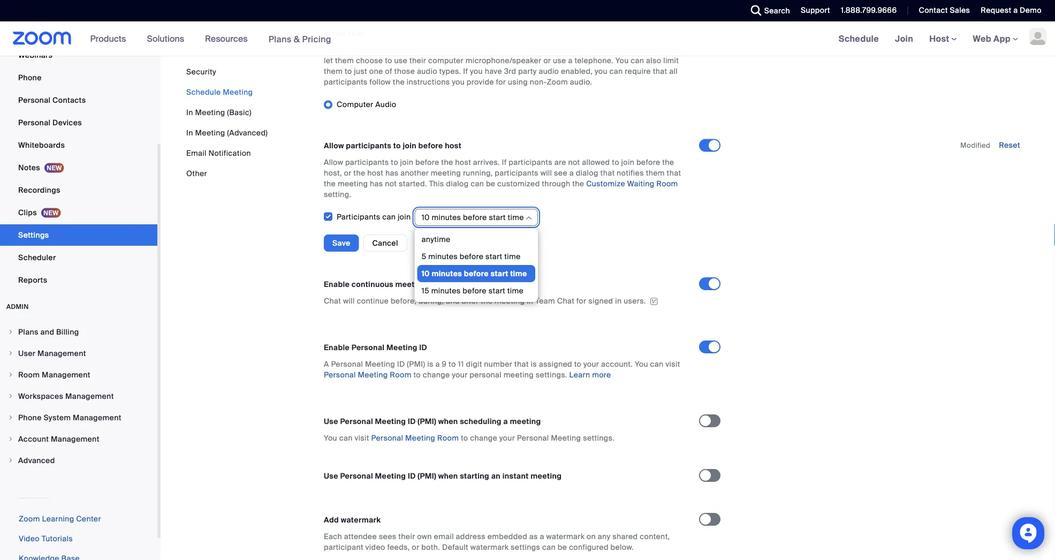 Task type: vqa. For each thing, say whether or not it's contained in the screenshot.
footer
no



Task type: locate. For each thing, give the bounding box(es) containing it.
both.
[[422, 542, 440, 552]]

your up learn more link
[[584, 359, 600, 369]]

2 chat from the left
[[558, 296, 575, 306]]

phone inside personal menu menu
[[18, 73, 42, 82]]

each attendee sees their own email address embedded as a watermark on any shared content, participant video feeds, or both. default watermark settings can be configured below.
[[324, 532, 670, 552]]

plans and billing
[[18, 327, 79, 337]]

the inside application
[[481, 296, 493, 306]]

4 right image from the top
[[7, 393, 14, 400]]

start down customize waiting room setting.
[[489, 212, 506, 222]]

right image inside advanced menu item
[[7, 457, 14, 464]]

0 vertical spatial will
[[541, 168, 552, 178]]

webinars link
[[0, 44, 157, 66]]

1 vertical spatial of
[[385, 66, 393, 76]]

feeds,
[[388, 542, 410, 552]]

will inside 'allow participants to join before the host arrives. if participants are not allowed to join before the host, or the host has another meeting running, participants will see a dialog that notifies them that the meeting has not started. this dialog can be customized through the'
[[541, 168, 552, 178]]

advanced menu item
[[0, 451, 157, 471]]

banner containing products
[[0, 21, 1056, 57]]

or inside each attendee sees their own email address embedded as a watermark on any shared content, participant video feeds, or both. default watermark settings can be configured below.
[[412, 542, 420, 552]]

type
[[348, 28, 366, 38]]

1 horizontal spatial or
[[412, 542, 420, 552]]

be inside 'allow participants to join before the host arrives. if participants are not allowed to join before the host, or the host has another meeting running, participants will see a dialog that notifies them that the meeting has not started. this dialog can be customized through the'
[[486, 179, 496, 189]]

0 vertical spatial you
[[616, 56, 629, 66]]

whiteboards link
[[0, 134, 157, 156]]

0 vertical spatial if
[[464, 66, 468, 76]]

10 minutes before start time up 5 minutes before start time
[[422, 212, 524, 222]]

1 vertical spatial schedule
[[186, 87, 221, 97]]

to up another
[[394, 141, 401, 151]]

1 horizontal spatial will
[[541, 168, 552, 178]]

or right host, on the left of page
[[344, 168, 352, 178]]

email notification link
[[186, 148, 251, 158]]

personal contacts
[[18, 95, 86, 105]]

you
[[616, 56, 629, 66], [635, 359, 649, 369], [324, 433, 337, 443]]

2 vertical spatial host
[[368, 168, 384, 178]]

(advanced)
[[227, 128, 268, 138]]

0 horizontal spatial and
[[40, 327, 54, 337]]

0 vertical spatial 10 minutes before start time
[[422, 212, 524, 222]]

support
[[801, 5, 831, 15]]

a right as
[[540, 532, 545, 541]]

0 horizontal spatial will
[[343, 296, 355, 306]]

video
[[19, 534, 40, 544]]

(pmi) for starting
[[418, 471, 437, 481]]

chat right team
[[558, 296, 575, 306]]

right image inside plans and billing menu item
[[7, 329, 14, 335]]

management up 'workspaces management'
[[42, 370, 90, 380]]

management down billing
[[38, 348, 86, 358]]

room management menu item
[[0, 365, 157, 385]]

management for user management
[[38, 348, 86, 358]]

plans for plans and billing
[[18, 327, 38, 337]]

0 horizontal spatial audio
[[417, 66, 438, 76]]

1 vertical spatial and
[[40, 327, 54, 337]]

right image left account
[[7, 436, 14, 442]]

1 horizontal spatial zoom
[[547, 77, 568, 87]]

1 enable from the top
[[324, 279, 350, 289]]

enable left continuous
[[324, 279, 350, 289]]

meeting inside application
[[495, 296, 525, 306]]

the up customize waiting room link
[[663, 158, 675, 167]]

(pmi) for scheduling
[[418, 416, 437, 426]]

1 right image from the top
[[7, 415, 14, 421]]

1 allow from the top
[[324, 141, 344, 151]]

contact sales
[[919, 5, 971, 15]]

right image left advanced
[[7, 457, 14, 464]]

1 is from the left
[[428, 359, 434, 369]]

start up chat will continue before, during, and after the meeting in team chat for signed in users. at the bottom of page
[[489, 286, 506, 296]]

is left assigned in the bottom of the page
[[531, 359, 537, 369]]

cancel
[[373, 238, 398, 248]]

email
[[434, 532, 454, 541]]

right image down admin
[[7, 329, 14, 335]]

1 vertical spatial dialog
[[446, 179, 469, 189]]

2 right image from the top
[[7, 457, 14, 464]]

if
[[464, 66, 468, 76], [502, 158, 507, 167]]

shared
[[613, 532, 638, 541]]

that inside determine how participants can join the audio portion of the meeting. when joining audio, you can let them choose to use their computer microphone/speaker or use a telephone. you can also limit them to just one of those audio types. if you have 3rd party audio enabled, you can require that all participants follow the instructions you provide for using non-zoom audio.
[[653, 66, 668, 76]]

2 in from the top
[[186, 128, 193, 138]]

them inside 'allow participants to join before the host arrives. if participants are not allowed to join before the host, or the host has another meeting running, participants will see a dialog that notifies them that the meeting has not started. this dialog can be customized through the'
[[646, 168, 665, 178]]

them down let
[[324, 66, 343, 76]]

(pmi) inside a personal meeting id (pmi) is a 9 to 11 digit number that is assigned to your account. you can visit personal meeting room to change your personal meeting settings. learn more
[[407, 359, 426, 369]]

will left see
[[541, 168, 552, 178]]

or for add watermark
[[412, 542, 420, 552]]

plans for plans & pricing
[[269, 33, 292, 45]]

product information navigation
[[82, 21, 340, 57]]

plans & pricing link
[[269, 33, 332, 45], [269, 33, 332, 45]]

0 horizontal spatial for
[[496, 77, 506, 87]]

and left after on the left
[[446, 296, 460, 306]]

audio up non-
[[539, 66, 559, 76]]

use for use personal meeting id (pmi) when scheduling a meeting
[[324, 416, 338, 426]]

right image for advanced
[[7, 457, 14, 464]]

change down 9
[[423, 370, 450, 380]]

management down room management menu item
[[65, 391, 114, 401]]

management down phone system management menu item
[[51, 434, 99, 444]]

minutes up anytime
[[432, 212, 461, 222]]

search
[[765, 6, 791, 16]]

1 vertical spatial 10
[[422, 269, 430, 278]]

an
[[492, 471, 501, 481]]

the right host, on the left of page
[[354, 168, 366, 178]]

0 horizontal spatial change
[[423, 370, 450, 380]]

right image inside workspaces management menu item
[[7, 393, 14, 400]]

0 vertical spatial right image
[[7, 415, 14, 421]]

2 horizontal spatial you
[[635, 359, 649, 369]]

meeting right scheduling
[[510, 416, 541, 426]]

users.
[[624, 296, 646, 306]]

0 horizontal spatial visit
[[355, 433, 370, 443]]

the up party in the top of the page
[[531, 45, 543, 55]]

0 horizontal spatial or
[[344, 168, 352, 178]]

reports link
[[0, 269, 157, 291]]

0 horizontal spatial be
[[486, 179, 496, 189]]

use up those
[[395, 56, 408, 66]]

the up this
[[442, 158, 453, 167]]

1 vertical spatial plans
[[18, 327, 38, 337]]

2 when from the top
[[439, 471, 458, 481]]

schedule for schedule
[[839, 33, 880, 44]]

zoom logo image
[[13, 32, 72, 45]]

portion
[[494, 45, 520, 55]]

0 vertical spatial plans
[[269, 33, 292, 45]]

right image left the room management
[[7, 372, 14, 378]]

1 phone from the top
[[18, 73, 42, 82]]

1 vertical spatial audio
[[376, 100, 397, 110]]

1 horizontal spatial watermark
[[471, 542, 509, 552]]

in meeting (basic)
[[186, 107, 252, 117]]

1 vertical spatial has
[[370, 179, 383, 189]]

meeting up the before,
[[396, 279, 427, 289]]

0 horizontal spatial watermark
[[341, 515, 381, 525]]

room management
[[18, 370, 90, 380]]

start up chat will continue before, during, and after the meeting in team chat for signed in users. application
[[491, 269, 509, 278]]

choose
[[356, 56, 383, 66]]

watermark up the configured
[[547, 532, 585, 541]]

banner
[[0, 21, 1056, 57]]

1.888.799.9666 button
[[833, 0, 900, 21], [841, 5, 898, 15]]

minutes down anytime
[[429, 251, 458, 261]]

customize
[[587, 179, 626, 189]]

or down own
[[412, 542, 420, 552]]

1 horizontal spatial has
[[386, 168, 399, 178]]

their up feeds,
[[399, 532, 415, 541]]

phone for phone
[[18, 73, 42, 82]]

you inside determine how participants can join the audio portion of the meeting. when joining audio, you can let them choose to use their computer microphone/speaker or use a telephone. you can also limit them to just one of those audio types. if you have 3rd party audio enabled, you can require that all participants follow the instructions you provide for using non-zoom audio.
[[616, 56, 629, 66]]

plans inside menu item
[[18, 327, 38, 337]]

participant
[[324, 542, 364, 552]]

1 horizontal spatial schedule
[[839, 33, 880, 44]]

a right see
[[570, 168, 574, 178]]

minutes inside 10 minutes before start time dropdown button
[[432, 212, 461, 222]]

microphone/speaker
[[466, 56, 542, 66]]

scheduling
[[460, 416, 502, 426]]

have
[[485, 66, 502, 76]]

assigned
[[539, 359, 573, 369]]

if inside 'allow participants to join before the host arrives. if participants are not allowed to join before the host, or the host has another meeting running, participants will see a dialog that notifies them that the meeting has not started. this dialog can be customized through the'
[[502, 158, 507, 167]]

0 vertical spatial settings.
[[536, 370, 568, 380]]

zoom inside the side navigation navigation
[[19, 514, 40, 524]]

in meeting (advanced) link
[[186, 128, 268, 138]]

2 horizontal spatial your
[[584, 359, 600, 369]]

zoom inside determine how participants can join the audio portion of the meeting. when joining audio, you can let them choose to use their computer microphone/speaker or use a telephone. you can also limit them to just one of those audio types. if you have 3rd party audio enabled, you can require that all participants follow the instructions you provide for using non-zoom audio.
[[547, 77, 568, 87]]

room inside room management menu item
[[18, 370, 40, 380]]

0 vertical spatial phone
[[18, 73, 42, 82]]

that down also
[[653, 66, 668, 76]]

0 vertical spatial visit
[[666, 359, 681, 369]]

1 vertical spatial will
[[343, 296, 355, 306]]

support version for enable continuous meeting chat image
[[649, 298, 660, 305]]

this
[[429, 179, 444, 189]]

save
[[333, 238, 351, 248]]

0 vertical spatial zoom
[[547, 77, 568, 87]]

5 right image from the top
[[7, 436, 14, 442]]

1 10 from the top
[[422, 212, 430, 222]]

1 right image from the top
[[7, 329, 14, 335]]

meeting
[[223, 87, 253, 97], [195, 107, 225, 117], [195, 128, 225, 138], [387, 342, 418, 352], [365, 359, 395, 369], [358, 370, 388, 380], [375, 416, 406, 426], [406, 433, 436, 443], [551, 433, 581, 443], [375, 471, 406, 481]]

1 horizontal spatial settings.
[[583, 433, 615, 443]]

computer
[[429, 56, 464, 66]]

dialog down allowed
[[576, 168, 599, 178]]

1 horizontal spatial for
[[577, 296, 587, 306]]

15 minutes before start time
[[422, 286, 524, 296]]

management inside 'menu item'
[[38, 348, 86, 358]]

add watermark
[[324, 515, 381, 525]]

support link
[[793, 0, 833, 21], [801, 5, 831, 15]]

right image inside user management 'menu item'
[[7, 350, 14, 357]]

before
[[419, 141, 443, 151], [416, 158, 440, 167], [637, 158, 661, 167], [463, 212, 487, 222], [460, 251, 484, 261], [464, 269, 489, 278], [463, 286, 487, 296]]

1 vertical spatial zoom
[[19, 514, 40, 524]]

schedule down security
[[186, 87, 221, 97]]

1 vertical spatial them
[[324, 66, 343, 76]]

if right arrives.
[[502, 158, 507, 167]]

use down meeting.
[[553, 56, 567, 66]]

(pmi) left 9
[[407, 359, 426, 369]]

other
[[186, 168, 207, 178]]

in left 'users.'
[[616, 296, 622, 306]]

that right number
[[515, 359, 529, 369]]

1 horizontal spatial in
[[616, 296, 622, 306]]

1.888.799.9666 button up 'schedule' link
[[841, 5, 898, 15]]

or inside 'allow participants to join before the host arrives. if participants are not allowed to join before the host, or the host has another meeting running, participants will see a dialog that notifies them that the meeting has not started. this dialog can be customized through the'
[[344, 168, 352, 178]]

1 vertical spatial phone
[[18, 413, 42, 423]]

schedule down 1.888.799.9666
[[839, 33, 880, 44]]

0 horizontal spatial zoom
[[19, 514, 40, 524]]

watermark
[[341, 515, 381, 525], [547, 532, 585, 541], [471, 542, 509, 552]]

3 right image from the top
[[7, 372, 14, 378]]

plans
[[269, 33, 292, 45], [18, 327, 38, 337]]

contacts
[[53, 95, 86, 105]]

1 horizontal spatial is
[[531, 359, 537, 369]]

security
[[186, 67, 216, 77]]

0 horizontal spatial if
[[464, 66, 468, 76]]

0 vertical spatial for
[[496, 77, 506, 87]]

0 vertical spatial and
[[446, 296, 460, 306]]

change down scheduling
[[470, 433, 498, 443]]

schedule link
[[831, 21, 888, 56]]

to up use personal meeting id (pmi) when scheduling a meeting
[[414, 370, 421, 380]]

right image
[[7, 415, 14, 421], [7, 457, 14, 464]]

reports
[[18, 275, 47, 285]]

start inside dropdown button
[[489, 212, 506, 222]]

0 horizontal spatial use
[[395, 56, 408, 66]]

right image for account management
[[7, 436, 14, 442]]

to right 9
[[449, 359, 456, 369]]

settings. inside a personal meeting id (pmi) is a 9 to 11 digit number that is assigned to your account. you can visit personal meeting room to change your personal meeting settings. learn more
[[536, 370, 568, 380]]

visit inside a personal meeting id (pmi) is a 9 to 11 digit number that is assigned to your account. you can visit personal meeting room to change your personal meeting settings. learn more
[[666, 359, 681, 369]]

app
[[994, 33, 1011, 44]]

a
[[1014, 5, 1019, 15], [569, 56, 573, 66], [570, 168, 574, 178], [436, 359, 440, 369], [504, 416, 508, 426], [540, 532, 545, 541]]

can inside a personal meeting id (pmi) is a 9 to 11 digit number that is assigned to your account. you can visit personal meeting room to change your personal meeting settings. learn more
[[651, 359, 664, 369]]

audio up have
[[472, 45, 492, 55]]

1 in from the left
[[527, 296, 534, 306]]

2 allow from the top
[[324, 158, 343, 167]]

1 vertical spatial visit
[[355, 433, 370, 443]]

1 horizontal spatial be
[[558, 542, 567, 552]]

room down enable personal meeting id
[[390, 370, 412, 380]]

not left started.
[[385, 179, 397, 189]]

of right portion
[[522, 45, 529, 55]]

1 use from the top
[[324, 416, 338, 426]]

allow for allow participants to join before host
[[324, 141, 344, 151]]

room right waiting
[[657, 179, 679, 189]]

zoom up video
[[19, 514, 40, 524]]

audio up "determine"
[[324, 28, 346, 38]]

chat left continue
[[324, 296, 341, 306]]

0 vertical spatial enable
[[324, 279, 350, 289]]

or inside determine how participants can join the audio portion of the meeting. when joining audio, you can let them choose to use their computer microphone/speaker or use a telephone. you can also limit them to just one of those audio types. if you have 3rd party audio enabled, you can require that all participants follow the instructions you provide for using non-zoom audio.
[[544, 56, 551, 66]]

0 vertical spatial (pmi)
[[407, 359, 426, 369]]

has up the participants can join
[[370, 179, 383, 189]]

0 vertical spatial be
[[486, 179, 496, 189]]

will inside application
[[343, 296, 355, 306]]

not
[[569, 158, 580, 167], [385, 179, 397, 189]]

notification
[[209, 148, 251, 158]]

a inside determine how participants can join the audio portion of the meeting. when joining audio, you can let them choose to use their computer microphone/speaker or use a telephone. you can also limit them to just one of those audio types. if you have 3rd party audio enabled, you can require that all participants follow the instructions you provide for using non-zoom audio.
[[569, 56, 573, 66]]

personal meeting room link down enable personal meeting id
[[324, 370, 412, 380]]

a left 9
[[436, 359, 440, 369]]

using
[[508, 77, 528, 87]]

1 vertical spatial not
[[385, 179, 397, 189]]

0 vertical spatial use
[[324, 416, 338, 426]]

room inside customize waiting room setting.
[[657, 179, 679, 189]]

user management menu item
[[0, 343, 157, 364]]

enable up "a"
[[324, 342, 350, 352]]

1 vertical spatial allow
[[324, 158, 343, 167]]

more
[[593, 370, 612, 380]]

2 right image from the top
[[7, 350, 14, 357]]

(pmi) for a
[[407, 359, 426, 369]]

0 horizontal spatial dialog
[[446, 179, 469, 189]]

chat will continue before, during, and after the meeting in team chat for signed in users.
[[324, 296, 646, 306]]

1 chat from the left
[[324, 296, 341, 306]]

the
[[458, 45, 470, 55], [531, 45, 543, 55], [393, 77, 405, 87], [442, 158, 453, 167], [663, 158, 675, 167], [354, 168, 366, 178], [324, 179, 336, 189], [573, 179, 585, 189], [481, 296, 493, 306]]

during,
[[419, 296, 444, 306]]

1 vertical spatial be
[[558, 542, 567, 552]]

right image inside account management menu item
[[7, 436, 14, 442]]

meeting up setting.
[[338, 179, 368, 189]]

whiteboards
[[18, 140, 65, 150]]

if right types.
[[464, 66, 468, 76]]

in up email
[[186, 128, 193, 138]]

0 vertical spatial has
[[386, 168, 399, 178]]

1 vertical spatial enable
[[324, 342, 350, 352]]

meeting right the instant
[[531, 471, 562, 481]]

joining
[[602, 45, 627, 55]]

the right after on the left
[[481, 296, 493, 306]]

1 vertical spatial if
[[502, 158, 507, 167]]

0 vertical spatial of
[[522, 45, 529, 55]]

jbh prior time options list box
[[418, 231, 536, 299]]

phone system management menu item
[[0, 408, 157, 428]]

are
[[555, 158, 567, 167]]

demo
[[1021, 5, 1042, 15]]

plans and billing menu item
[[0, 322, 157, 342]]

2 enable from the top
[[324, 342, 350, 352]]

team
[[536, 296, 556, 306]]

contact sales link
[[911, 0, 974, 21], [919, 5, 971, 15]]

customized
[[498, 179, 540, 189]]

management down workspaces management menu item
[[73, 413, 121, 423]]

your down scheduling
[[500, 433, 515, 443]]

personal contacts link
[[0, 89, 157, 111]]

settings.
[[536, 370, 568, 380], [583, 433, 615, 443]]

right image left system
[[7, 415, 14, 421]]

management for workspaces management
[[65, 391, 114, 401]]

0 vertical spatial in
[[186, 107, 193, 117]]

allow inside 'allow participants to join before the host arrives. if participants are not allowed to join before the host, or the host has another meeting running, participants will see a dialog that notifies them that the meeting has not started. this dialog can be customized through the'
[[324, 158, 343, 167]]

0 horizontal spatial settings.
[[536, 370, 568, 380]]

instant
[[503, 471, 529, 481]]

1 vertical spatial personal meeting room link
[[372, 433, 459, 443]]

0 horizontal spatial you
[[324, 433, 337, 443]]

1 horizontal spatial use
[[553, 56, 567, 66]]

2 use from the top
[[324, 471, 338, 481]]

in down schedule meeting
[[186, 107, 193, 117]]

allow for allow participants to join before the host arrives. if participants are not allowed to join before the host, or the host has another meeting running, participants will see a dialog that notifies them that the meeting has not started. this dialog can be customized through the
[[324, 158, 343, 167]]

id for a
[[397, 359, 405, 369]]

schedule inside meetings navigation
[[839, 33, 880, 44]]

audio down follow
[[376, 100, 397, 110]]

3rd
[[504, 66, 517, 76]]

1 horizontal spatial visit
[[666, 359, 681, 369]]

0 horizontal spatial of
[[385, 66, 393, 76]]

id for starting
[[408, 471, 416, 481]]

phone inside menu item
[[18, 413, 42, 423]]

room down user
[[18, 370, 40, 380]]

(pmi) left starting
[[418, 471, 437, 481]]

1 when from the top
[[439, 416, 458, 426]]

1 vertical spatial use
[[324, 471, 338, 481]]

plans up user
[[18, 327, 38, 337]]

that inside a personal meeting id (pmi) is a 9 to 11 digit number that is assigned to your account. you can visit personal meeting room to change your personal meeting settings. learn more
[[515, 359, 529, 369]]

personal meeting room link for to change your personal meeting settings.
[[372, 433, 459, 443]]

0 vertical spatial their
[[410, 56, 427, 66]]

plans inside product information navigation
[[269, 33, 292, 45]]

1 horizontal spatial if
[[502, 158, 507, 167]]

products button
[[90, 21, 131, 56]]

0 horizontal spatial plans
[[18, 327, 38, 337]]

1 vertical spatial your
[[452, 370, 468, 380]]

chat
[[429, 279, 445, 289]]

0 vertical spatial schedule
[[839, 33, 880, 44]]

resources
[[205, 33, 248, 44]]

settings
[[511, 542, 541, 552]]

schedule inside menu bar
[[186, 87, 221, 97]]

you inside a personal meeting id (pmi) is a 9 to 11 digit number that is assigned to your account. you can visit personal meeting room to change your personal meeting settings. learn more
[[635, 359, 649, 369]]

2 10 minutes before start time from the top
[[422, 269, 527, 278]]

room inside a personal meeting id (pmi) is a 9 to 11 digit number that is assigned to your account. you can visit personal meeting room to change your personal meeting settings. learn more
[[390, 370, 412, 380]]

0 vertical spatial watermark
[[341, 515, 381, 525]]

them up waiting
[[646, 168, 665, 178]]

1 horizontal spatial and
[[446, 296, 460, 306]]

of right one
[[385, 66, 393, 76]]

10 minutes before start time inside the 'jbh prior time options' list box
[[422, 269, 527, 278]]

1 horizontal spatial plans
[[269, 33, 292, 45]]

will left continue
[[343, 296, 355, 306]]

be down the running, on the left top of page
[[486, 179, 496, 189]]

id inside a personal meeting id (pmi) is a 9 to 11 digit number that is assigned to your account. you can visit personal meeting room to change your personal meeting settings. learn more
[[397, 359, 405, 369]]

right image inside phone system management menu item
[[7, 415, 14, 421]]

1 vertical spatial 10 minutes before start time
[[422, 269, 527, 278]]

below.
[[611, 542, 634, 552]]

1 horizontal spatial chat
[[558, 296, 575, 306]]

video tutorials
[[19, 534, 73, 544]]

join inside determine how participants can join the audio portion of the meeting. when joining audio, you can let them choose to use their computer microphone/speaker or use a telephone. you can also limit them to just one of those audio types. if you have 3rd party audio enabled, you can require that all participants follow the instructions you provide for using non-zoom audio.
[[442, 45, 456, 55]]

in left team
[[527, 296, 534, 306]]

0 vertical spatial or
[[544, 56, 551, 66]]

0 vertical spatial 10
[[422, 212, 430, 222]]

right image inside room management menu item
[[7, 372, 14, 378]]

dialog right this
[[446, 179, 469, 189]]

learn
[[570, 370, 591, 380]]

right image
[[7, 329, 14, 335], [7, 350, 14, 357], [7, 372, 14, 378], [7, 393, 14, 400], [7, 436, 14, 442]]

right image for room management
[[7, 372, 14, 378]]

is left 9
[[428, 359, 434, 369]]

menu bar
[[186, 66, 268, 179]]

1 vertical spatial watermark
[[547, 532, 585, 541]]

0 horizontal spatial audio
[[324, 28, 346, 38]]

1 in from the top
[[186, 107, 193, 117]]

1 vertical spatial for
[[577, 296, 587, 306]]

also
[[647, 56, 662, 66]]

see
[[554, 168, 568, 178]]

use
[[395, 56, 408, 66], [553, 56, 567, 66]]

1 vertical spatial or
[[344, 168, 352, 178]]

meeting left team
[[495, 296, 525, 306]]

2 phone from the top
[[18, 413, 42, 423]]

request a demo link
[[974, 0, 1056, 21], [982, 5, 1042, 15]]

2 10 from the top
[[422, 269, 430, 278]]

2 vertical spatial your
[[500, 433, 515, 443]]

them for audio
[[324, 66, 343, 76]]

0 horizontal spatial schedule
[[186, 87, 221, 97]]

1 vertical spatial when
[[439, 471, 458, 481]]



Task type: describe. For each thing, give the bounding box(es) containing it.
profile picture image
[[1030, 28, 1047, 45]]

you can visit personal meeting room to change your personal meeting settings.
[[324, 433, 615, 443]]

webinars
[[18, 50, 53, 60]]

telephone.
[[575, 56, 614, 66]]

enable personal meeting id
[[324, 342, 427, 352]]

you up also
[[653, 45, 666, 55]]

in for in meeting (basic)
[[186, 107, 193, 117]]

pricing
[[302, 33, 332, 45]]

schedule meeting link
[[186, 87, 253, 97]]

1 vertical spatial settings.
[[583, 433, 615, 443]]

1 horizontal spatial audio
[[376, 100, 397, 110]]

web app button
[[974, 33, 1019, 44]]

chat will continue before, during, and after the meeting in team chat for signed in users. application
[[324, 296, 690, 306]]

minutes up chat
[[432, 269, 462, 278]]

determine
[[324, 45, 363, 55]]

account management menu item
[[0, 429, 157, 449]]

2 use from the left
[[553, 56, 567, 66]]

sales
[[951, 5, 971, 15]]

when for scheduling
[[439, 416, 458, 426]]

content,
[[640, 532, 670, 541]]

enable for enable personal meeting id
[[324, 342, 350, 352]]

11
[[458, 359, 464, 369]]

meeting up this
[[431, 168, 461, 178]]

reset button
[[1000, 140, 1021, 150]]

their inside determine how participants can join the audio portion of the meeting. when joining audio, you can let them choose to use their computer microphone/speaker or use a telephone. you can also limit them to just one of those audio types. if you have 3rd party audio enabled, you can require that all participants follow the instructions you provide for using non-zoom audio.
[[410, 56, 427, 66]]

system
[[44, 413, 71, 423]]

request
[[982, 5, 1012, 15]]

enable continuous meeting chat
[[324, 279, 445, 289]]

0 horizontal spatial has
[[370, 179, 383, 189]]

management for account management
[[51, 434, 99, 444]]

right image for phone system management
[[7, 415, 14, 421]]

scheduler link
[[0, 247, 157, 268]]

management for room management
[[42, 370, 90, 380]]

time inside dropdown button
[[508, 212, 524, 222]]

2 vertical spatial you
[[324, 433, 337, 443]]

host,
[[324, 168, 342, 178]]

0 vertical spatial them
[[335, 56, 354, 66]]

a inside 'allow participants to join before the host arrives. if participants are not allowed to join before the host, or the host has another meeting running, participants will see a dialog that notifies them that the meeting has not started. this dialog can be customized through the'
[[570, 168, 574, 178]]

in for in meeting (advanced)
[[186, 128, 193, 138]]

schedule for schedule meeting
[[186, 87, 221, 97]]

require
[[625, 66, 651, 76]]

1.888.799.9666 button up join
[[833, 0, 900, 21]]

party
[[519, 66, 537, 76]]

them for allow
[[646, 168, 665, 178]]

determine how participants can join the audio portion of the meeting. when joining audio, you can let them choose to use their computer microphone/speaker or use a telephone. you can also limit them to just one of those audio types. if you have 3rd party audio enabled, you can require that all participants follow the instructions you provide for using non-zoom audio.
[[324, 45, 681, 87]]

email notification
[[186, 148, 251, 158]]

and inside application
[[446, 296, 460, 306]]

if inside determine how participants can join the audio portion of the meeting. when joining audio, you can let them choose to use their computer microphone/speaker or use a telephone. you can also limit them to just one of those audio types. if you have 3rd party audio enabled, you can require that all participants follow the instructions you provide for using non-zoom audio.
[[464, 66, 468, 76]]

to left the just
[[345, 66, 352, 76]]

the down those
[[393, 77, 405, 87]]

can inside 'allow participants to join before the host arrives. if participants are not allowed to join before the host, or the host has another meeting running, participants will see a dialog that notifies them that the meeting has not started. this dialog can be customized through the'
[[471, 179, 484, 189]]

audio type
[[324, 28, 366, 38]]

id for scheduling
[[408, 416, 416, 426]]

number
[[484, 359, 513, 369]]

a right scheduling
[[504, 416, 508, 426]]

personal
[[470, 370, 502, 380]]

1 vertical spatial change
[[470, 433, 498, 443]]

notes
[[18, 163, 40, 172]]

2 in from the left
[[616, 296, 622, 306]]

to up 'learn'
[[575, 359, 582, 369]]

0 horizontal spatial your
[[452, 370, 468, 380]]

for inside application
[[577, 296, 587, 306]]

a inside a personal meeting id (pmi) is a 9 to 11 digit number that is assigned to your account. you can visit personal meeting room to change your personal meeting settings. learn more
[[436, 359, 440, 369]]

9
[[442, 359, 447, 369]]

to up "notifies"
[[612, 158, 620, 167]]

personal meeting room link for to change your personal meeting settings.
[[324, 370, 412, 380]]

before inside 10 minutes before start time dropdown button
[[463, 212, 487, 222]]

the down host, on the left of page
[[324, 179, 336, 189]]

let
[[324, 56, 333, 66]]

start up 15 minutes before start time
[[486, 251, 503, 261]]

to right choose
[[385, 56, 393, 66]]

in meeting (advanced)
[[186, 128, 268, 138]]

to down scheduling
[[461, 433, 468, 443]]

&
[[294, 33, 300, 45]]

add
[[324, 515, 339, 525]]

schedule meeting
[[186, 87, 253, 97]]

minutes up during,
[[432, 286, 461, 296]]

room down use personal meeting id (pmi) when scheduling a meeting
[[438, 433, 459, 443]]

workspaces management menu item
[[0, 386, 157, 407]]

phone for phone system management
[[18, 413, 42, 423]]

for inside determine how participants can join the audio portion of the meeting. when joining audio, you can let them choose to use their computer microphone/speaker or use a telephone. you can also limit them to just one of those audio types. if you have 3rd party audio enabled, you can require that all participants follow the instructions you provide for using non-zoom audio.
[[496, 77, 506, 87]]

the up 'computer' at the top
[[458, 45, 470, 55]]

1 use from the left
[[395, 56, 408, 66]]

as
[[530, 532, 538, 541]]

right image for user management
[[7, 350, 14, 357]]

meetings navigation
[[831, 21, 1056, 57]]

their inside each attendee sees their own email address embedded as a watermark on any shared content, participant video feeds, or both. default watermark settings can be configured below.
[[399, 532, 415, 541]]

you down types.
[[452, 77, 465, 87]]

right image for workspaces management
[[7, 393, 14, 400]]

to down allow participants to join before host
[[391, 158, 398, 167]]

in meeting (basic) link
[[186, 107, 252, 117]]

10 minutes before start time button
[[422, 209, 524, 225]]

2 is from the left
[[531, 359, 537, 369]]

waiting
[[628, 179, 655, 189]]

meeting.
[[545, 45, 578, 55]]

1 vertical spatial host
[[455, 158, 471, 167]]

web app
[[974, 33, 1011, 44]]

email
[[186, 148, 207, 158]]

customize waiting room link
[[587, 179, 679, 189]]

non-
[[530, 77, 547, 87]]

1 10 minutes before start time from the top
[[422, 212, 524, 222]]

limit
[[664, 56, 679, 66]]

settings
[[18, 230, 49, 240]]

change inside a personal meeting id (pmi) is a 9 to 11 digit number that is assigned to your account. you can visit personal meeting room to change your personal meeting settings. learn more
[[423, 370, 450, 380]]

and inside menu item
[[40, 327, 54, 337]]

(basic)
[[227, 107, 252, 117]]

be inside each attendee sees their own email address embedded as a watermark on any shared content, participant video feeds, or both. default watermark settings can be configured below.
[[558, 542, 567, 552]]

resources button
[[205, 21, 253, 56]]

computer audio
[[337, 100, 397, 110]]

modified
[[961, 141, 991, 150]]

zoom learning center link
[[19, 514, 101, 524]]

2 vertical spatial watermark
[[471, 542, 509, 552]]

zoom learning center
[[19, 514, 101, 524]]

0 vertical spatial dialog
[[576, 168, 599, 178]]

account management
[[18, 434, 99, 444]]

meeting inside a personal meeting id (pmi) is a 9 to 11 digit number that is assigned to your account. you can visit personal meeting room to change your personal meeting settings. learn more
[[504, 370, 534, 380]]

enabled,
[[561, 66, 593, 76]]

follow
[[370, 77, 391, 87]]

1 horizontal spatial audio
[[472, 45, 492, 55]]

products
[[90, 33, 126, 44]]

recordings link
[[0, 179, 157, 201]]

attendee
[[344, 532, 377, 541]]

15
[[422, 286, 430, 296]]

that up customize
[[601, 168, 615, 178]]

10 inside the 'jbh prior time options' list box
[[422, 269, 430, 278]]

before,
[[391, 296, 417, 306]]

embedded
[[488, 532, 528, 541]]

solutions button
[[147, 21, 189, 56]]

menu bar containing security
[[186, 66, 268, 179]]

right image for plans and billing
[[7, 329, 14, 335]]

use for use personal meeting id (pmi) when starting an instant meeting
[[324, 471, 338, 481]]

how
[[365, 45, 379, 55]]

personal menu menu
[[0, 0, 157, 292]]

2 horizontal spatial audio
[[539, 66, 559, 76]]

provide
[[467, 77, 494, 87]]

hide options image
[[525, 214, 533, 222]]

through
[[542, 179, 571, 189]]

1 horizontal spatial your
[[500, 433, 515, 443]]

a inside each attendee sees their own email address embedded as a watermark on any shared content, participant video feeds, or both. default watermark settings can be configured below.
[[540, 532, 545, 541]]

use personal meeting id (pmi) when starting an instant meeting
[[324, 471, 562, 481]]

side navigation navigation
[[0, 0, 161, 560]]

allow participants to join before the host arrives. if participants are not allowed to join before the host, or the host has another meeting running, participants will see a dialog that notifies them that the meeting has not started. this dialog can be customized through the
[[324, 158, 682, 189]]

enable for enable continuous meeting chat
[[324, 279, 350, 289]]

address
[[456, 532, 486, 541]]

use personal meeting id (pmi) when scheduling a meeting
[[324, 416, 541, 426]]

when for starting
[[439, 471, 458, 481]]

starting
[[460, 471, 490, 481]]

you up provide
[[470, 66, 483, 76]]

advanced
[[18, 456, 55, 466]]

can inside each attendee sees their own email address embedded as a watermark on any shared content, participant video feeds, or both. default watermark settings can be configured below.
[[543, 542, 556, 552]]

or for allow participants to join before host
[[344, 168, 352, 178]]

0 vertical spatial your
[[584, 359, 600, 369]]

the right through
[[573, 179, 585, 189]]

2 horizontal spatial watermark
[[547, 532, 585, 541]]

plans & pricing
[[269, 33, 332, 45]]

you down 'telephone.'
[[595, 66, 608, 76]]

video
[[366, 542, 386, 552]]

user management
[[18, 348, 86, 358]]

10 inside dropdown button
[[422, 212, 430, 222]]

1 horizontal spatial not
[[569, 158, 580, 167]]

a left demo
[[1014, 5, 1019, 15]]

signed
[[589, 296, 614, 306]]

started.
[[399, 179, 427, 189]]

that up customize waiting room link
[[667, 168, 682, 178]]

0 vertical spatial audio
[[324, 28, 346, 38]]

0 vertical spatial host
[[445, 141, 462, 151]]

when
[[580, 45, 600, 55]]

account
[[18, 434, 49, 444]]

anytime
[[422, 234, 451, 244]]

1 horizontal spatial of
[[522, 45, 529, 55]]

admin menu menu
[[0, 322, 157, 472]]



